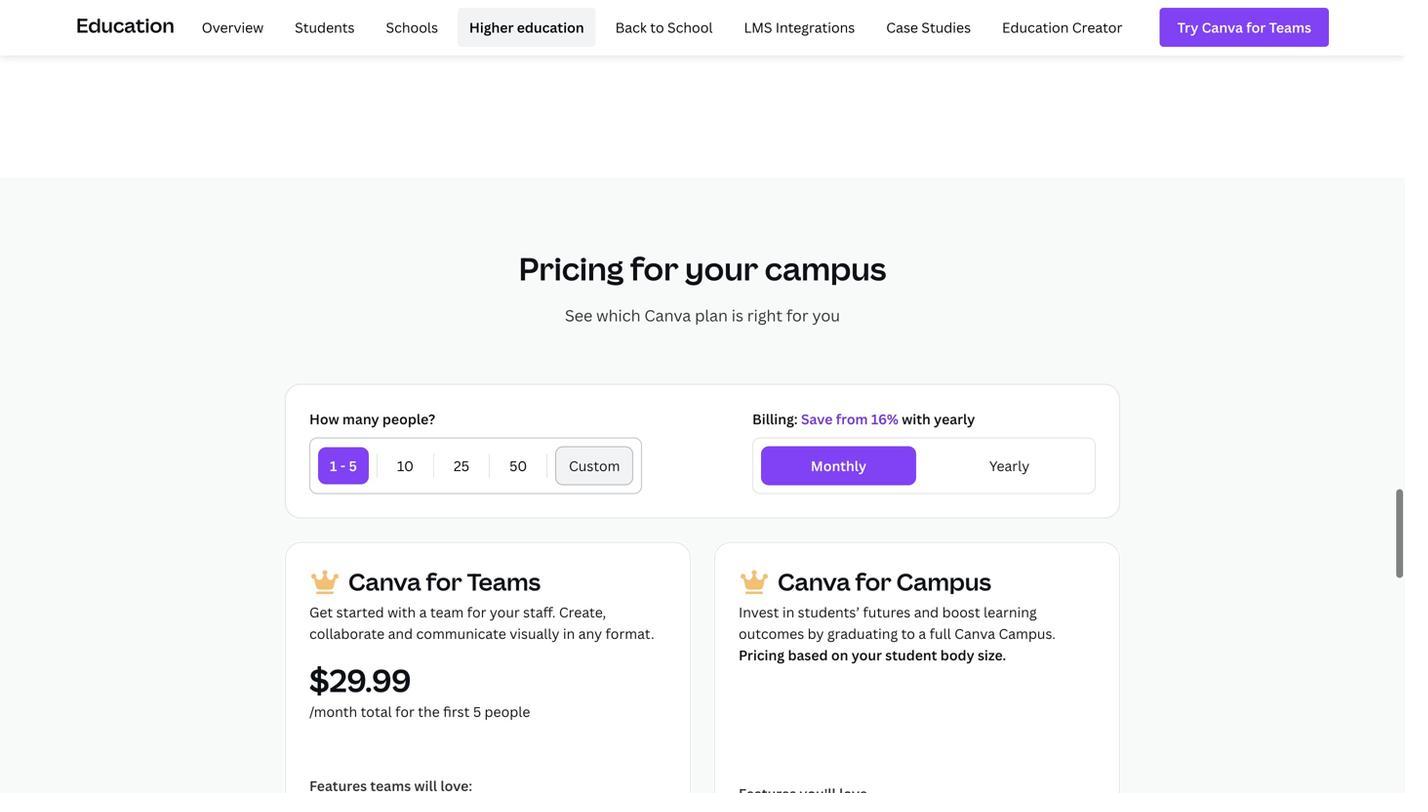 Task type: locate. For each thing, give the bounding box(es) containing it.
lms integrations
[[744, 18, 855, 36]]

education for education
[[76, 12, 174, 38]]

education
[[76, 12, 174, 38], [1002, 18, 1069, 36]]

for
[[630, 248, 679, 290], [787, 305, 809, 326]]

back to school
[[616, 18, 713, 36]]

for up canva
[[630, 248, 679, 290]]

1 vertical spatial for
[[787, 305, 809, 326]]

menu bar
[[182, 8, 1135, 47]]

for left you
[[787, 305, 809, 326]]

students
[[295, 18, 355, 36]]

case studies link
[[875, 8, 983, 47]]

0 horizontal spatial for
[[630, 248, 679, 290]]

education inside menu bar
[[1002, 18, 1069, 36]]

menu bar containing overview
[[182, 8, 1135, 47]]

0 vertical spatial for
[[630, 248, 679, 290]]

case
[[887, 18, 919, 36]]

overview link
[[190, 8, 275, 47]]

is
[[732, 305, 744, 326]]

schools link
[[374, 8, 450, 47]]

education for education creator
[[1002, 18, 1069, 36]]

0 horizontal spatial education
[[76, 12, 174, 38]]

creator
[[1073, 18, 1123, 36]]

see which canva plan is right for you
[[565, 305, 840, 326]]

lms integrations link
[[733, 8, 867, 47]]

canva
[[645, 305, 691, 326]]

plan
[[695, 305, 728, 326]]

1 horizontal spatial education
[[1002, 18, 1069, 36]]

education creator link
[[991, 8, 1135, 47]]

integrations
[[776, 18, 855, 36]]

1 horizontal spatial for
[[787, 305, 809, 326]]

education creator
[[1002, 18, 1123, 36]]

overview
[[202, 18, 264, 36]]

higher
[[469, 18, 514, 36]]

back to school link
[[604, 8, 725, 47]]



Task type: describe. For each thing, give the bounding box(es) containing it.
lms
[[744, 18, 773, 36]]

education element
[[76, 0, 1329, 55]]

to
[[650, 18, 664, 36]]

higher education
[[469, 18, 584, 36]]

studies
[[922, 18, 971, 36]]

pricing for your campus
[[519, 248, 887, 290]]

education
[[517, 18, 584, 36]]

you
[[813, 305, 840, 326]]

school
[[668, 18, 713, 36]]

menu bar inside education element
[[182, 8, 1135, 47]]

right
[[747, 305, 783, 326]]

higher education link
[[458, 8, 596, 47]]

see
[[565, 305, 593, 326]]

campus
[[765, 248, 887, 290]]

pricing
[[519, 248, 624, 290]]

students link
[[283, 8, 367, 47]]

your
[[685, 248, 759, 290]]

back
[[616, 18, 647, 36]]

case studies
[[887, 18, 971, 36]]

schools
[[386, 18, 438, 36]]

which
[[596, 305, 641, 326]]



Task type: vqa. For each thing, say whether or not it's contained in the screenshot.
"education"
yes



